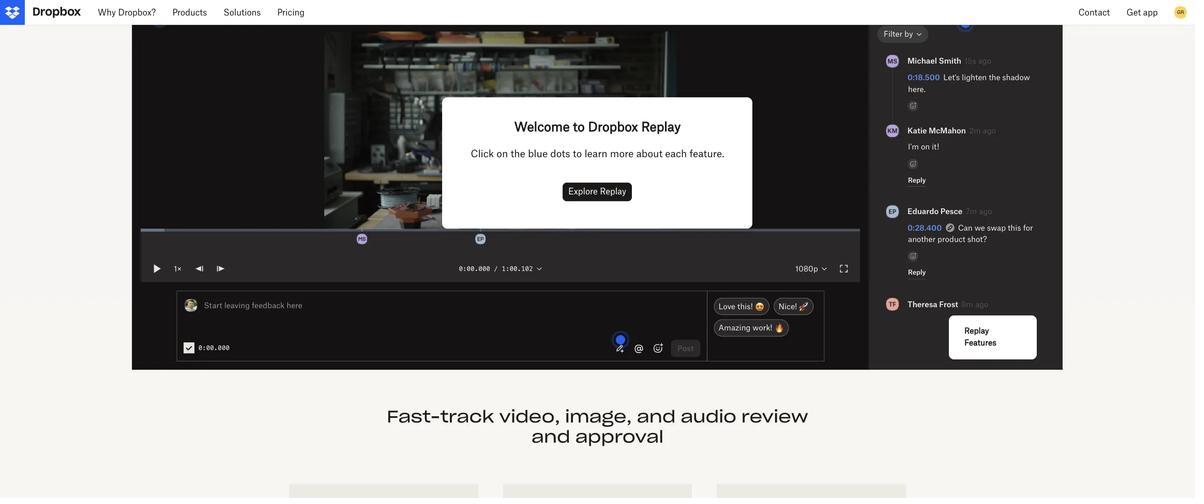 Task type: vqa. For each thing, say whether or not it's contained in the screenshot.
13pt
no



Task type: locate. For each thing, give the bounding box(es) containing it.
get app button
[[1119, 0, 1167, 25]]

solutions button
[[215, 0, 269, 25]]

products
[[173, 7, 207, 18]]

fast-
[[387, 406, 441, 428]]

0 horizontal spatial and
[[532, 426, 571, 448]]

image,
[[565, 406, 632, 428]]

why
[[98, 7, 116, 18]]

audio
[[681, 406, 737, 428]]

fast-track video, image, and audio review and approval
[[387, 406, 809, 448]]

and
[[637, 406, 676, 428], [532, 426, 571, 448]]

contact
[[1079, 7, 1111, 18]]

app
[[1144, 7, 1159, 18]]

track
[[441, 406, 495, 428]]

gr button
[[1173, 4, 1190, 21]]

why dropbox?
[[98, 7, 156, 18]]

1 horizontal spatial and
[[637, 406, 676, 428]]



Task type: describe. For each thing, give the bounding box(es) containing it.
why dropbox? button
[[90, 0, 164, 25]]

products button
[[164, 0, 215, 25]]

pricing link
[[269, 0, 313, 25]]

video,
[[499, 406, 561, 428]]

get
[[1127, 7, 1142, 18]]

review
[[742, 406, 809, 428]]

dropbox?
[[118, 7, 156, 18]]

gr
[[1178, 9, 1185, 16]]

get app
[[1127, 7, 1159, 18]]

pricing
[[278, 7, 305, 18]]

contact button
[[1071, 0, 1119, 25]]

approval
[[576, 426, 664, 448]]

solutions
[[224, 7, 261, 18]]



